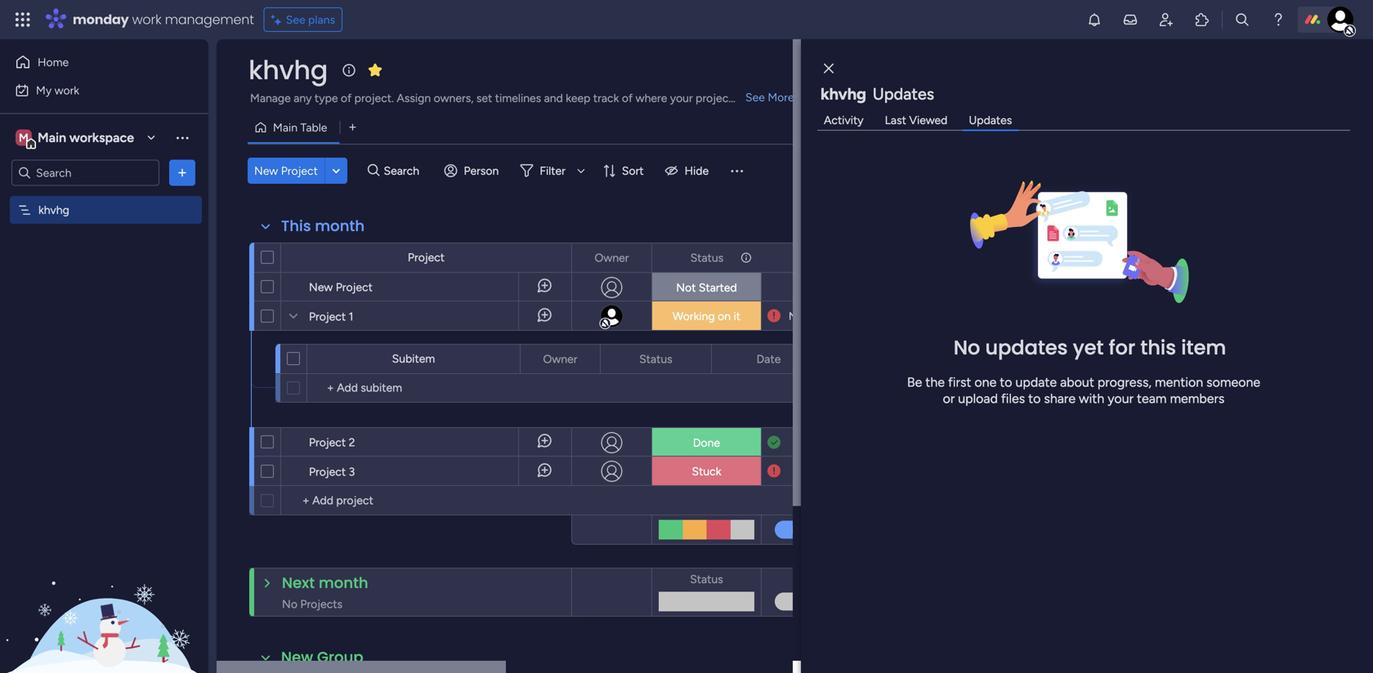 Task type: describe. For each thing, give the bounding box(es) containing it.
khvhg field
[[245, 52, 332, 88]]

this
[[1141, 335, 1177, 362]]

first
[[949, 375, 972, 391]]

nov
[[789, 310, 809, 323]]

workspace selection element
[[16, 128, 137, 149]]

it
[[734, 310, 741, 323]]

keep
[[566, 91, 591, 105]]

work for monday
[[132, 10, 162, 29]]

project for project 1
[[309, 310, 346, 324]]

for
[[1110, 335, 1136, 362]]

1 of from the left
[[341, 91, 352, 105]]

one
[[975, 375, 997, 391]]

owners,
[[434, 91, 474, 105]]

manage any type of project. assign owners, set timelines and keep track of where your project stands.
[[250, 91, 772, 105]]

this month
[[281, 216, 365, 237]]

filter button
[[514, 158, 591, 184]]

project 2
[[309, 436, 355, 450]]

work for my
[[55, 83, 79, 97]]

my work
[[36, 83, 79, 97]]

see more
[[746, 90, 795, 104]]

1
[[349, 310, 354, 324]]

group
[[317, 648, 364, 669]]

project.
[[355, 91, 394, 105]]

no
[[954, 335, 981, 362]]

new project button
[[248, 158, 325, 184]]

last
[[885, 113, 907, 127]]

project
[[696, 91, 733, 105]]

khvhg updates
[[821, 84, 935, 104]]

working
[[673, 310, 715, 323]]

person button
[[438, 158, 509, 184]]

0 horizontal spatial owner
[[543, 352, 578, 366]]

my work button
[[10, 77, 176, 103]]

assign
[[397, 91, 431, 105]]

monday work management
[[73, 10, 254, 29]]

someone
[[1207, 375, 1261, 391]]

about
[[1061, 375, 1095, 391]]

plans
[[308, 13, 335, 27]]

project 3
[[309, 465, 355, 479]]

table
[[301, 121, 327, 135]]

set
[[477, 91, 493, 105]]

the
[[926, 375, 945, 391]]

working on it
[[673, 310, 741, 323]]

subitem
[[392, 352, 435, 366]]

1 vertical spatial new project
[[309, 281, 373, 294]]

stuck
[[692, 465, 722, 479]]

owner field for bottommost options icon
[[539, 350, 582, 368]]

close image
[[824, 63, 834, 75]]

New Group field
[[277, 648, 368, 669]]

not
[[677, 281, 696, 295]]

Date field
[[753, 350, 785, 368]]

your inside be the first one to update about progress, mention someone or upload files to share with your team members
[[1108, 391, 1134, 407]]

files
[[1002, 391, 1026, 407]]

2 horizontal spatial khvhg
[[821, 84, 867, 104]]

1 horizontal spatial khvhg
[[249, 52, 328, 88]]

new group
[[281, 648, 364, 669]]

any
[[294, 91, 312, 105]]

lottie animation element
[[0, 509, 209, 674]]

type
[[315, 91, 338, 105]]

see plans
[[286, 13, 335, 27]]

mention
[[1156, 375, 1204, 391]]

see plans button
[[264, 7, 343, 32]]

1 vertical spatial options image
[[577, 346, 589, 373]]

2
[[349, 436, 355, 450]]

gary orlando image
[[1328, 7, 1354, 33]]

share
[[1045, 391, 1076, 407]]

activity
[[824, 113, 864, 127]]

workspace image
[[16, 129, 32, 147]]

hide
[[685, 164, 709, 178]]

track
[[594, 91, 619, 105]]

new inside new project button
[[254, 164, 278, 178]]

menu image
[[729, 163, 745, 179]]

new inside new group 'field'
[[281, 648, 313, 669]]

home
[[38, 55, 69, 69]]

3
[[349, 465, 355, 479]]

0 vertical spatial owner
[[595, 251, 629, 265]]

update
[[1016, 375, 1058, 391]]

viewed
[[910, 113, 948, 127]]

0 vertical spatial your
[[670, 91, 693, 105]]

1 vertical spatial options image
[[739, 244, 751, 272]]

date
[[757, 352, 781, 366]]

not started
[[677, 281, 737, 295]]

This month field
[[277, 216, 369, 237]]

owner field for right options icon
[[591, 249, 633, 267]]

with
[[1080, 391, 1105, 407]]

more
[[768, 90, 795, 104]]

am
[[859, 310, 875, 323]]



Task type: vqa. For each thing, say whether or not it's contained in the screenshot.
/ related to Invite
no



Task type: locate. For each thing, give the bounding box(es) containing it.
my
[[36, 83, 52, 97]]

next
[[282, 573, 315, 594]]

and
[[544, 91, 563, 105]]

0 horizontal spatial see
[[286, 13, 306, 27]]

person
[[464, 164, 499, 178]]

workspace
[[69, 130, 134, 146]]

sort
[[622, 164, 644, 178]]

0 horizontal spatial khvhg
[[38, 203, 69, 217]]

main inside button
[[273, 121, 298, 135]]

v2 search image
[[368, 162, 380, 180]]

2 of from the left
[[622, 91, 633, 105]]

main right workspace image
[[38, 130, 66, 146]]

yet
[[1074, 335, 1104, 362]]

1 horizontal spatial of
[[622, 91, 633, 105]]

khvhg up any
[[249, 52, 328, 88]]

your right where
[[670, 91, 693, 105]]

main left table
[[273, 121, 298, 135]]

see for see plans
[[286, 13, 306, 27]]

monday
[[73, 10, 129, 29]]

started
[[699, 281, 737, 295]]

1 horizontal spatial options image
[[739, 244, 751, 272]]

1 vertical spatial status
[[640, 352, 673, 366]]

new down main table button
[[254, 164, 278, 178]]

work inside button
[[55, 83, 79, 97]]

0 horizontal spatial work
[[55, 83, 79, 97]]

1 horizontal spatial to
[[1029, 391, 1041, 407]]

of right type
[[341, 91, 352, 105]]

khvhg up activity
[[821, 84, 867, 104]]

arrow down image
[[572, 161, 591, 181]]

1 vertical spatial updates
[[969, 113, 1013, 127]]

team
[[1138, 391, 1167, 407]]

2 vertical spatial status
[[690, 573, 724, 587]]

khvhg down search in workspace field
[[38, 203, 69, 217]]

1 vertical spatial owner
[[543, 352, 578, 366]]

month right this
[[315, 216, 365, 237]]

1 vertical spatial new
[[309, 281, 333, 294]]

progress,
[[1098, 375, 1152, 391]]

0 vertical spatial status field
[[687, 249, 728, 267]]

to
[[1000, 375, 1013, 391], [1029, 391, 1041, 407]]

management
[[165, 10, 254, 29]]

invite members image
[[1159, 11, 1175, 28]]

0 vertical spatial options image
[[629, 244, 640, 272]]

to down the update
[[1029, 391, 1041, 407]]

notifications image
[[1087, 11, 1103, 28]]

see left plans in the top of the page
[[286, 13, 306, 27]]

m
[[19, 131, 29, 145]]

on
[[718, 310, 731, 323]]

month
[[315, 216, 365, 237], [319, 573, 369, 594]]

updates
[[873, 84, 935, 104], [969, 113, 1013, 127]]

next month
[[282, 573, 369, 594]]

0 vertical spatial new
[[254, 164, 278, 178]]

or
[[943, 391, 955, 407]]

see more link
[[744, 89, 796, 105]]

be the first one to update about progress, mention someone or upload files to share with your team members
[[908, 375, 1261, 407]]

0 horizontal spatial to
[[1000, 375, 1013, 391]]

timelines
[[495, 91, 542, 105]]

project for project
[[408, 251, 445, 265]]

no updates yet for this item
[[954, 335, 1227, 362]]

0 horizontal spatial owner field
[[539, 350, 582, 368]]

main for main table
[[273, 121, 298, 135]]

0 vertical spatial work
[[132, 10, 162, 29]]

khvhg
[[249, 52, 328, 88], [821, 84, 867, 104], [38, 203, 69, 217]]

updates up last
[[873, 84, 935, 104]]

new project up "project 1"
[[309, 281, 373, 294]]

0 vertical spatial options image
[[174, 165, 191, 181]]

15,
[[812, 310, 825, 323]]

09:00
[[827, 310, 856, 323]]

last viewed
[[885, 113, 948, 127]]

main table
[[273, 121, 327, 135]]

be
[[908, 375, 923, 391]]

select product image
[[15, 11, 31, 28]]

0 horizontal spatial options image
[[174, 165, 191, 181]]

stands.
[[736, 91, 772, 105]]

item
[[1182, 335, 1227, 362]]

Owner field
[[591, 249, 633, 267], [539, 350, 582, 368]]

show board description image
[[339, 62, 359, 79]]

this
[[281, 216, 311, 237]]

of
[[341, 91, 352, 105], [622, 91, 633, 105]]

1 horizontal spatial owner
[[595, 251, 629, 265]]

Search field
[[380, 159, 429, 182]]

0 vertical spatial month
[[315, 216, 365, 237]]

workspace options image
[[174, 129, 191, 146]]

v2 overdue deadline image
[[768, 464, 781, 480]]

work right my
[[55, 83, 79, 97]]

project for project 2
[[309, 436, 346, 450]]

of right track
[[622, 91, 633, 105]]

see for see more
[[746, 90, 765, 104]]

0 vertical spatial owner field
[[591, 249, 633, 267]]

0 vertical spatial new project
[[254, 164, 318, 178]]

options image
[[629, 244, 640, 272], [577, 346, 589, 373]]

1 vertical spatial month
[[319, 573, 369, 594]]

options image up it
[[739, 244, 751, 272]]

upload
[[959, 391, 999, 407]]

project
[[281, 164, 318, 178], [408, 251, 445, 265], [336, 281, 373, 294], [309, 310, 346, 324], [309, 436, 346, 450], [309, 465, 346, 479]]

1 horizontal spatial work
[[132, 10, 162, 29]]

project for project 3
[[309, 465, 346, 479]]

0 horizontal spatial options image
[[577, 346, 589, 373]]

work
[[132, 10, 162, 29], [55, 83, 79, 97]]

apps image
[[1195, 11, 1211, 28]]

remove from favorites image
[[367, 62, 383, 78]]

project inside new project button
[[281, 164, 318, 178]]

lottie animation image
[[0, 509, 209, 674]]

0 horizontal spatial of
[[341, 91, 352, 105]]

1 horizontal spatial owner field
[[591, 249, 633, 267]]

None field
[[792, 249, 846, 267]]

options image
[[174, 165, 191, 181], [739, 244, 751, 272]]

2 vertical spatial status field
[[686, 571, 728, 589]]

+ Add subitem text field
[[316, 379, 487, 398]]

1 vertical spatial owner field
[[539, 350, 582, 368]]

month for this month
[[315, 216, 365, 237]]

members
[[1171, 391, 1225, 407]]

project 1
[[309, 310, 354, 324]]

month inside this month "field"
[[315, 216, 365, 237]]

main workspace
[[38, 130, 134, 146]]

main for main workspace
[[38, 130, 66, 146]]

main table button
[[248, 114, 340, 141]]

nov 15, 09:00 am
[[789, 310, 875, 323]]

month right next
[[319, 573, 369, 594]]

done
[[693, 436, 721, 450]]

+ Add project text field
[[290, 492, 564, 511]]

main
[[273, 121, 298, 135], [38, 130, 66, 146]]

options image down the workspace options icon
[[174, 165, 191, 181]]

angle down image
[[332, 165, 340, 177]]

to up files
[[1000, 375, 1013, 391]]

1 vertical spatial see
[[746, 90, 765, 104]]

see left more
[[746, 90, 765, 104]]

1 horizontal spatial main
[[273, 121, 298, 135]]

0 horizontal spatial updates
[[873, 84, 935, 104]]

updates
[[986, 335, 1068, 362]]

work right monday
[[132, 10, 162, 29]]

column information image
[[740, 251, 753, 265]]

month inside next month field
[[319, 573, 369, 594]]

sort button
[[596, 158, 654, 184]]

v2 overdue deadline image
[[768, 309, 781, 324]]

1 horizontal spatial see
[[746, 90, 765, 104]]

inbox image
[[1123, 11, 1139, 28]]

see inside button
[[286, 13, 306, 27]]

v2 done deadline image
[[768, 435, 781, 451]]

1 horizontal spatial options image
[[629, 244, 640, 272]]

0 vertical spatial status
[[691, 251, 724, 265]]

help image
[[1271, 11, 1287, 28]]

1 vertical spatial your
[[1108, 391, 1134, 407]]

0 vertical spatial see
[[286, 13, 306, 27]]

0 vertical spatial updates
[[873, 84, 935, 104]]

khvhg inside khvhg 'list box'
[[38, 203, 69, 217]]

0 horizontal spatial your
[[670, 91, 693, 105]]

1 vertical spatial work
[[55, 83, 79, 97]]

your down progress,
[[1108, 391, 1134, 407]]

0 horizontal spatial main
[[38, 130, 66, 146]]

where
[[636, 91, 668, 105]]

main inside workspace selection element
[[38, 130, 66, 146]]

home button
[[10, 49, 176, 75]]

hide button
[[659, 158, 719, 184]]

2 vertical spatial new
[[281, 648, 313, 669]]

Status field
[[687, 249, 728, 267], [636, 350, 677, 368], [686, 571, 728, 589]]

1 horizontal spatial your
[[1108, 391, 1134, 407]]

search everything image
[[1235, 11, 1251, 28]]

1 vertical spatial status field
[[636, 350, 677, 368]]

Search in workspace field
[[34, 164, 137, 182]]

0 vertical spatial to
[[1000, 375, 1013, 391]]

khvhg list box
[[0, 193, 209, 445]]

updates right viewed
[[969, 113, 1013, 127]]

1 vertical spatial to
[[1029, 391, 1041, 407]]

new
[[254, 164, 278, 178], [309, 281, 333, 294], [281, 648, 313, 669]]

month for next month
[[319, 573, 369, 594]]

1 horizontal spatial updates
[[969, 113, 1013, 127]]

filter
[[540, 164, 566, 178]]

Next month field
[[278, 573, 373, 594]]

option
[[0, 195, 209, 199]]

manage
[[250, 91, 291, 105]]

add view image
[[349, 122, 356, 134]]

new project down main table button
[[254, 164, 318, 178]]

new left 'group'
[[281, 648, 313, 669]]

new up "project 1"
[[309, 281, 333, 294]]

new project inside button
[[254, 164, 318, 178]]



